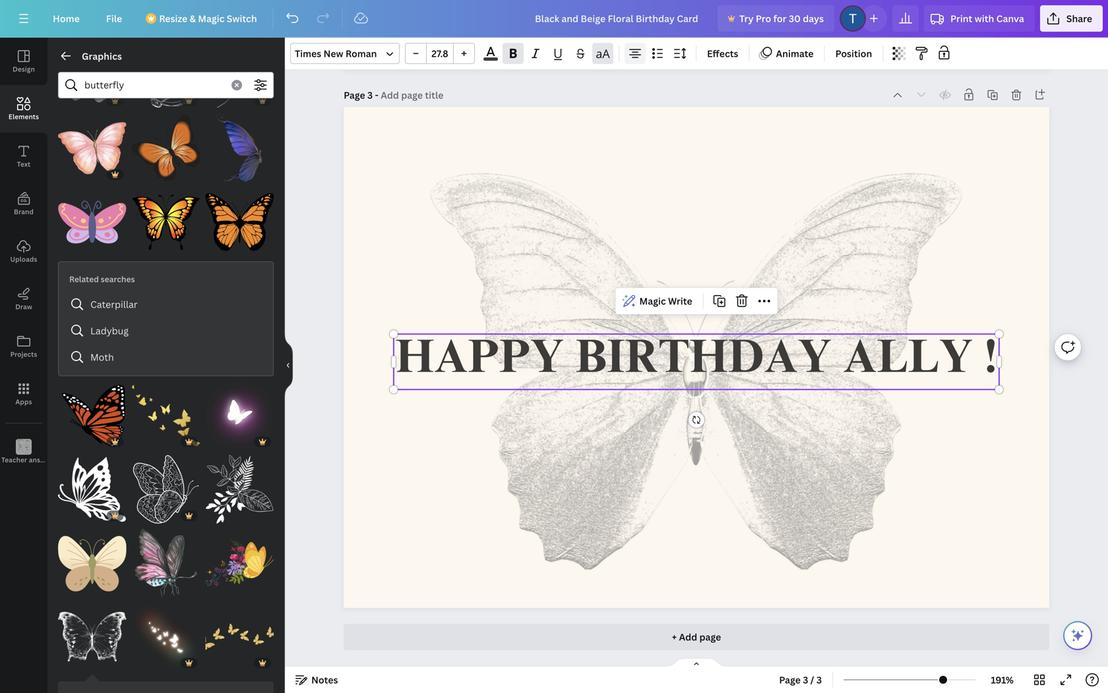 Task type: vqa. For each thing, say whether or not it's contained in the screenshot.
Photo (12)
no



Task type: describe. For each thing, give the bounding box(es) containing it.
animate button
[[755, 43, 820, 64]]

brand button
[[0, 180, 48, 228]]

resize & magic switch button
[[138, 5, 268, 32]]

decorative butterfly and flowers image
[[206, 529, 274, 597]]

Search graphics search field
[[84, 73, 224, 98]]

try
[[740, 12, 754, 25]]

write
[[669, 295, 693, 307]]

main menu bar
[[0, 0, 1109, 38]]

caterpillar button
[[64, 291, 268, 317]]

page for page 3 / 3
[[780, 674, 801, 686]]

+ add page button
[[344, 624, 1050, 650]]

graphics
[[82, 50, 122, 62]]

switch
[[227, 12, 257, 25]]

related searches list
[[64, 291, 268, 370]]

canva
[[997, 12, 1025, 25]]

days
[[803, 12, 824, 25]]

blur motion butterfly image
[[206, 382, 274, 450]]

times
[[295, 47, 322, 60]]

30
[[789, 12, 801, 25]]

/
[[811, 674, 815, 686]]

new
[[324, 47, 344, 60]]

keys
[[54, 455, 68, 464]]

notes button
[[290, 669, 344, 690]]

file button
[[96, 5, 133, 32]]

+ add page
[[672, 631, 722, 643]]

watercolor illustration of the blue butterfly image
[[58, 40, 127, 109]]

butterfly watercolor insect hand painted image
[[132, 529, 200, 597]]

draw button
[[0, 275, 48, 323]]

– – number field
[[431, 47, 450, 60]]

home
[[53, 12, 80, 25]]

moth
[[90, 351, 114, 363]]

try pro for 30 days button
[[718, 5, 835, 32]]

!
[[985, 338, 998, 385]]

resize & magic switch
[[159, 12, 257, 25]]

position button
[[831, 43, 878, 64]]

3d blue butterfly image
[[206, 114, 274, 182]]

effects
[[708, 47, 739, 60]]

teacher
[[1, 455, 27, 464]]

hide image
[[284, 334, 293, 397]]

home link
[[42, 5, 90, 32]]

canva assistant image
[[1071, 628, 1086, 644]]

birthday
[[576, 338, 832, 385]]

share
[[1067, 12, 1093, 25]]

notes
[[312, 674, 338, 686]]

times new roman
[[295, 47, 377, 60]]

moth button
[[64, 344, 268, 370]]

answer
[[29, 455, 52, 464]]

2 horizontal spatial 3
[[817, 674, 823, 686]]

teacher answer keys
[[1, 455, 68, 464]]

magic write
[[640, 295, 693, 307]]

-
[[375, 89, 379, 101]]

projects
[[10, 350, 37, 359]]

for
[[774, 12, 787, 25]]

page for page 3 -
[[344, 89, 365, 101]]

print with canva button
[[925, 5, 1036, 32]]

page 3 / 3
[[780, 674, 823, 686]]

colorful organic butterfly image
[[58, 188, 127, 256]]

uploads
[[10, 255, 37, 264]]



Task type: locate. For each thing, give the bounding box(es) containing it.
animate
[[777, 47, 814, 60]]

magic left "write"
[[640, 295, 666, 307]]

1 vertical spatial page
[[780, 674, 801, 686]]

illustration of butterfly image
[[206, 188, 274, 256]]

0 vertical spatial page
[[344, 89, 365, 101]]

Design title text field
[[525, 5, 713, 32]]

related
[[69, 274, 99, 284]]

draw
[[15, 302, 32, 311]]

roman
[[346, 47, 377, 60]]

elements
[[8, 112, 39, 121]]

show pages image
[[665, 657, 729, 668]]

0 horizontal spatial page
[[344, 89, 365, 101]]

page left -
[[344, 89, 365, 101]]

1 horizontal spatial page
[[780, 674, 801, 686]]

1 horizontal spatial magic
[[640, 295, 666, 307]]

brand
[[14, 207, 34, 216]]

page inside button
[[780, 674, 801, 686]]

ally
[[844, 338, 974, 385]]

1 vertical spatial magic
[[640, 295, 666, 307]]

happy birthday ally !
[[396, 338, 998, 385]]

magic
[[198, 12, 225, 25], [640, 295, 666, 307]]

&
[[190, 12, 196, 25]]

3 for -
[[368, 89, 373, 101]]

ladybug button
[[64, 317, 268, 344]]

3
[[368, 89, 373, 101], [803, 674, 809, 686], [817, 674, 823, 686]]

1 horizontal spatial 3
[[803, 674, 809, 686]]

apps button
[[0, 370, 48, 418]]

vector image image
[[132, 188, 200, 256]]

try pro for 30 days
[[740, 12, 824, 25]]

magic inside magic write button
[[640, 295, 666, 307]]

with
[[975, 12, 995, 25]]

print
[[951, 12, 973, 25]]

elements button
[[0, 85, 48, 133]]

;
[[23, 456, 25, 464]]

times new roman button
[[290, 43, 400, 64]]

0 vertical spatial magic
[[198, 12, 225, 25]]

magic inside the resize & magic switch button
[[198, 12, 225, 25]]

pro
[[756, 12, 772, 25]]

magic right &
[[198, 12, 225, 25]]

projects button
[[0, 323, 48, 370]]

butterfly admiral image
[[58, 382, 127, 450]]

add
[[680, 631, 698, 643]]

golden butterfly image
[[206, 603, 274, 671]]

page left /
[[780, 674, 801, 686]]

file
[[106, 12, 122, 25]]

happy
[[396, 338, 564, 385]]

0 horizontal spatial 3
[[368, 89, 373, 101]]

searches
[[101, 274, 135, 284]]

#3d3b3a image
[[484, 58, 498, 61], [484, 58, 498, 61]]

uploads button
[[0, 228, 48, 275]]

page
[[700, 631, 722, 643]]

3 right /
[[817, 674, 823, 686]]

text button
[[0, 133, 48, 180]]

pink watercolor butterfly image
[[58, 114, 127, 182]]

191% button
[[982, 669, 1024, 690]]

related searches
[[69, 274, 135, 284]]

illustration of a butterfly image
[[132, 114, 200, 182]]

design button
[[0, 38, 48, 85]]

page
[[344, 89, 365, 101], [780, 674, 801, 686]]

shimmering butterflies image
[[132, 603, 200, 671]]

page 3 -
[[344, 89, 381, 101]]

cottegecore butterfly nature elements image
[[58, 529, 127, 597]]

magic write button
[[619, 291, 698, 312]]

caterpillar
[[90, 298, 138, 311]]

3 for /
[[803, 674, 809, 686]]

0 horizontal spatial magic
[[198, 12, 225, 25]]

design
[[13, 65, 35, 74]]

side panel tab list
[[0, 38, 68, 476]]

yellow butterfly image
[[132, 382, 200, 450]]

apps
[[15, 397, 32, 406]]

effects button
[[702, 43, 744, 64]]

3 left -
[[368, 89, 373, 101]]

text
[[17, 160, 31, 169]]

page 3 / 3 button
[[775, 669, 828, 690]]

ladybug
[[90, 324, 129, 337]]

resize
[[159, 12, 188, 25]]

position
[[836, 47, 873, 60]]

group
[[58, 40, 127, 109], [132, 40, 200, 109], [206, 40, 274, 109], [405, 43, 475, 64], [58, 106, 127, 182], [132, 106, 200, 182], [206, 106, 274, 182], [58, 180, 127, 256], [132, 180, 200, 256], [206, 180, 274, 256], [58, 374, 127, 450], [132, 374, 200, 450], [206, 374, 274, 450], [58, 447, 127, 524], [132, 447, 200, 524], [206, 447, 274, 524], [58, 521, 127, 597], [132, 521, 200, 597], [206, 529, 274, 597], [132, 603, 200, 671], [206, 603, 274, 671]]

print with canva
[[951, 12, 1025, 25]]

+
[[672, 631, 677, 643]]

3 left /
[[803, 674, 809, 686]]

Page title text field
[[381, 88, 445, 102]]

share button
[[1041, 5, 1104, 32]]

191%
[[992, 674, 1014, 686]]



